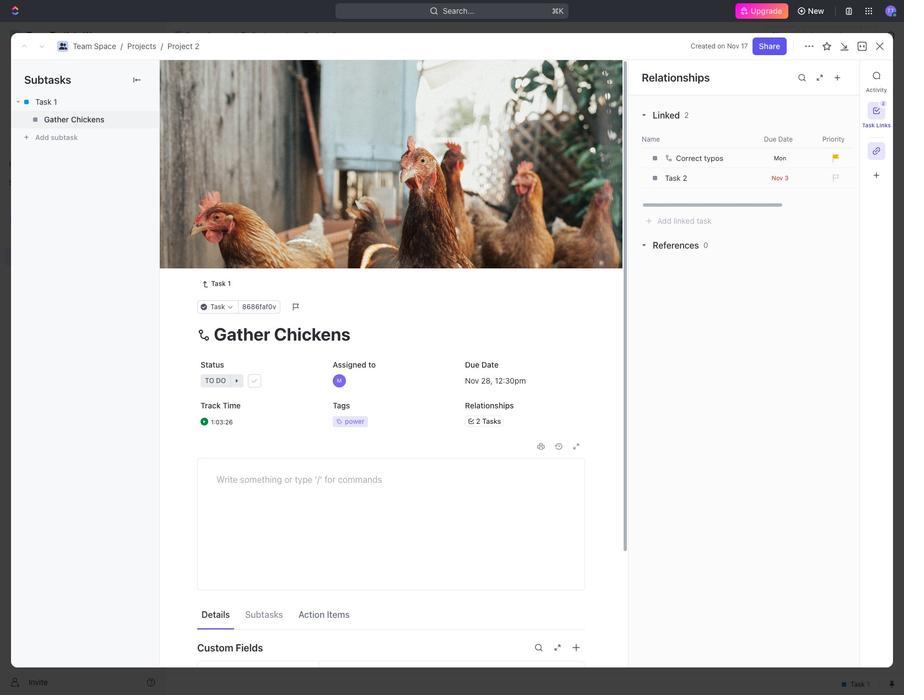 Task type: vqa. For each thing, say whether or not it's contained in the screenshot.
the middle Add Task 'BUTTON'
yes



Task type: describe. For each thing, give the bounding box(es) containing it.
0 vertical spatial do
[[216, 261, 226, 269]]

docs link
[[4, 91, 160, 109]]

to inside dropdown button
[[205, 377, 214, 385]]

action items
[[299, 610, 350, 619]]

due for due date
[[764, 135, 777, 143]]

items
[[327, 610, 350, 619]]

‎task
[[665, 174, 681, 182]]

power
[[345, 417, 365, 426]]

8686faf0v button
[[238, 301, 281, 314]]

home
[[26, 57, 48, 67]]

list link
[[245, 99, 261, 114]]

pm
[[515, 376, 526, 385]]

0 vertical spatial to do
[[204, 261, 226, 269]]

0 horizontal spatial projects link
[[127, 41, 156, 51]]

0 horizontal spatial team space link
[[73, 41, 116, 51]]

custom fields
[[197, 642, 263, 654]]

1 horizontal spatial task 1 link
[[197, 277, 235, 291]]

linked
[[653, 110, 680, 120]]

0 vertical spatial task 1
[[35, 97, 57, 106]]

17
[[742, 42, 748, 50]]

tt
[[888, 7, 895, 14]]

2 inside 2 button
[[882, 101, 885, 106]]

activity
[[866, 87, 888, 93]]

relationships inside task sidebar content section
[[642, 71, 710, 84]]

track time
[[201, 401, 241, 410]]

1 button for 2
[[248, 210, 263, 221]]

upgrade link
[[736, 3, 789, 19]]

add subtask button
[[11, 128, 159, 146]]

change cover
[[528, 250, 578, 260]]

user group image inside the sidebar navigation
[[11, 216, 20, 223]]

cover
[[558, 250, 578, 260]]

add down automations button
[[825, 71, 839, 80]]

add linked task
[[658, 216, 712, 225]]

priority button
[[808, 135, 863, 144]]

28
[[481, 376, 491, 385]]

‎task 2
[[665, 174, 688, 182]]

0 horizontal spatial task 1 link
[[11, 93, 159, 111]]

project inside project 2 link
[[304, 30, 330, 40]]

priority
[[823, 135, 845, 143]]

automations button
[[804, 27, 862, 44]]

nov 28 , 12:30 pm
[[465, 376, 526, 385]]

1:03:26 button
[[197, 412, 321, 432]]

nov for nov 28 , 12:30 pm
[[465, 376, 479, 385]]

on
[[718, 42, 726, 50]]

reposition
[[476, 250, 514, 260]]

dashboards
[[26, 114, 69, 123]]

name
[[642, 135, 660, 143]]

dashboards link
[[4, 110, 160, 127]]

0 vertical spatial projects
[[252, 30, 281, 40]]

linked 2
[[653, 110, 689, 120]]

task sidebar content section
[[626, 60, 905, 668]]

task inside task sidebar navigation tab list
[[863, 122, 875, 128]]

spaces
[[9, 179, 32, 187]]

details
[[202, 610, 230, 619]]

hide
[[572, 129, 587, 137]]

0 horizontal spatial project 2
[[191, 66, 257, 84]]

3
[[785, 174, 789, 181]]

calendar link
[[279, 99, 314, 114]]

gather chickens link
[[11, 111, 159, 128]]

created
[[691, 42, 716, 50]]

task 2
[[222, 211, 246, 220]]

1 button for 1
[[247, 191, 262, 202]]

1 horizontal spatial add task button
[[283, 153, 330, 166]]

custom
[[197, 642, 233, 654]]

set priority image
[[827, 170, 844, 186]]

change cover button
[[521, 247, 585, 264]]

1 vertical spatial to
[[369, 360, 376, 369]]

references 0
[[653, 240, 709, 250]]

m
[[337, 377, 342, 384]]

in progress
[[204, 155, 249, 164]]

new button
[[793, 2, 831, 20]]

space for team space / projects / project 2
[[94, 41, 116, 51]]

add inside task sidebar content section
[[658, 216, 672, 225]]

0 vertical spatial to
[[204, 261, 214, 269]]

created on nov 17
[[691, 42, 748, 50]]

share button down 'upgrade' on the top right of the page
[[765, 26, 799, 44]]

correct typos link
[[663, 149, 750, 168]]

m button
[[330, 371, 453, 391]]

assignees
[[459, 129, 492, 137]]

task sidebar navigation tab list
[[863, 67, 891, 184]]

⌘k
[[552, 6, 564, 15]]

team for team space / projects / project 2
[[73, 41, 92, 51]]

2 tasks
[[476, 417, 501, 425]]

change cover button
[[521, 247, 585, 264]]

1 vertical spatial project
[[168, 41, 193, 51]]

8686faf0v
[[242, 303, 276, 311]]

new
[[808, 6, 825, 15]]

share button right 17
[[753, 37, 787, 55]]

do inside dropdown button
[[216, 377, 226, 385]]

1:03:26
[[211, 418, 233, 425]]

tasks
[[482, 417, 501, 425]]

table link
[[332, 99, 354, 114]]

add down task 2
[[222, 230, 236, 239]]

team space
[[185, 30, 229, 40]]

subtasks inside button
[[245, 610, 283, 619]]

0
[[704, 240, 709, 250]]

references
[[653, 240, 699, 250]]

add down dashboards
[[35, 133, 49, 142]]

task
[[697, 216, 712, 225]]



Task type: locate. For each thing, give the bounding box(es) containing it.
2 vertical spatial task 1
[[211, 280, 231, 288]]

1 horizontal spatial project 2
[[304, 30, 337, 40]]

assignees button
[[446, 127, 497, 140]]

1 horizontal spatial team
[[185, 30, 204, 40]]

project 2
[[304, 30, 337, 40], [191, 66, 257, 84]]

team for team space
[[185, 30, 204, 40]]

due left date at the right of the page
[[465, 360, 480, 369]]

gather
[[44, 115, 69, 124]]

details button
[[197, 605, 234, 624]]

add task button down automations button
[[818, 67, 865, 84]]

1 vertical spatial task 1
[[222, 192, 245, 201]]

1 vertical spatial nov
[[772, 174, 783, 181]]

reposition button
[[469, 247, 521, 264]]

due date
[[764, 135, 793, 143]]

add task down 'calendar'
[[296, 155, 325, 164]]

relationships up linked 2
[[642, 71, 710, 84]]

0 horizontal spatial team
[[73, 41, 92, 51]]

1 horizontal spatial project 2 link
[[290, 29, 340, 42]]

1 button right task 2
[[248, 210, 263, 221]]

2 vertical spatial user group image
[[11, 216, 20, 223]]

due date button
[[752, 135, 808, 144]]

to right assigned
[[369, 360, 376, 369]]

do down "status"
[[216, 377, 226, 385]]

automations
[[810, 30, 856, 40]]

1 vertical spatial add task
[[296, 155, 325, 164]]

2 inside linked 2
[[685, 110, 689, 120]]

2 vertical spatial to
[[205, 377, 214, 385]]

0 horizontal spatial user group image
[[11, 216, 20, 223]]

linked
[[674, 216, 695, 225]]

subtasks down home
[[24, 73, 71, 86]]

task links
[[863, 122, 891, 128]]

tree inside the sidebar navigation
[[4, 192, 160, 341]]

subtasks up fields
[[245, 610, 283, 619]]

subtasks button
[[241, 605, 288, 624]]

nov inside dropdown button
[[772, 174, 783, 181]]

task button
[[197, 301, 238, 314]]

1 horizontal spatial relationships
[[642, 71, 710, 84]]

custom fields element
[[197, 661, 585, 695]]

1 vertical spatial subtasks
[[245, 610, 283, 619]]

to do button
[[197, 371, 321, 391]]

inbox link
[[4, 72, 160, 90]]

status
[[201, 360, 224, 369]]

1 horizontal spatial projects link
[[238, 29, 284, 42]]

links
[[877, 122, 891, 128]]

add task button
[[818, 67, 865, 84], [283, 153, 330, 166], [217, 228, 259, 241]]

favorites button
[[4, 158, 42, 171]]

do up the task dropdown button
[[216, 261, 226, 269]]

2 inside ‎task 2 link
[[683, 174, 688, 182]]

user group image inside team space link
[[175, 33, 182, 38]]

1 vertical spatial space
[[94, 41, 116, 51]]

share button
[[765, 26, 799, 44], [753, 37, 787, 55]]

assigned to
[[333, 360, 376, 369]]

task 1 up dashboards
[[35, 97, 57, 106]]

progress
[[213, 155, 249, 164]]

0 vertical spatial space
[[206, 30, 229, 40]]

2 vertical spatial project
[[191, 66, 241, 84]]

0 vertical spatial project 2
[[304, 30, 337, 40]]

0 horizontal spatial nov
[[465, 376, 479, 385]]

0 vertical spatial due
[[764, 135, 777, 143]]

2 horizontal spatial add task
[[825, 71, 858, 80]]

2 inside project 2 link
[[332, 30, 337, 40]]

2
[[332, 30, 337, 40], [195, 41, 199, 51], [244, 66, 253, 84], [882, 101, 885, 106], [685, 110, 689, 120], [262, 155, 266, 164], [683, 174, 688, 182], [241, 211, 246, 220], [238, 261, 242, 269], [476, 417, 481, 425]]

sidebar navigation
[[0, 22, 165, 695]]

0 horizontal spatial project 2 link
[[168, 41, 199, 51]]

1 vertical spatial share
[[759, 41, 781, 51]]

add task
[[825, 71, 858, 80], [296, 155, 325, 164], [222, 230, 255, 239]]

hide button
[[568, 127, 591, 140]]

1 horizontal spatial space
[[206, 30, 229, 40]]

search...
[[443, 6, 475, 15]]

tags power
[[333, 401, 365, 426]]

0 vertical spatial 1 button
[[247, 191, 262, 202]]

0 horizontal spatial relationships
[[465, 401, 514, 410]]

1 vertical spatial user group image
[[59, 43, 67, 50]]

add task down task 2
[[222, 230, 255, 239]]

0 vertical spatial add task
[[825, 71, 858, 80]]

nov left 28
[[465, 376, 479, 385]]

1 horizontal spatial add task
[[296, 155, 325, 164]]

relationships up 2 tasks
[[465, 401, 514, 410]]

board
[[206, 102, 227, 111]]

subtask
[[51, 133, 78, 142]]

user group image down spaces
[[11, 216, 20, 223]]

mon
[[774, 154, 787, 161]]

,
[[491, 376, 493, 385]]

team space link
[[171, 29, 231, 42], [73, 41, 116, 51]]

to do down "status"
[[205, 377, 226, 385]]

projects link
[[238, 29, 284, 42], [127, 41, 156, 51]]

0 vertical spatial user group image
[[175, 33, 182, 38]]

task 1 up the task dropdown button
[[211, 280, 231, 288]]

1 vertical spatial add task button
[[283, 153, 330, 166]]

1 vertical spatial team
[[73, 41, 92, 51]]

to do up the task dropdown button
[[204, 261, 226, 269]]

task inside dropdown button
[[211, 303, 225, 311]]

assigned
[[333, 360, 367, 369]]

time
[[223, 401, 241, 410]]

due for due date
[[465, 360, 480, 369]]

add linked task button
[[645, 216, 712, 225]]

1 horizontal spatial nov
[[727, 42, 740, 50]]

0 vertical spatial project
[[304, 30, 330, 40]]

task 1 link up "chickens"
[[11, 93, 159, 111]]

nov left 3
[[772, 174, 783, 181]]

share right 17
[[759, 41, 781, 51]]

1 button down progress
[[247, 191, 262, 202]]

correct typos
[[676, 154, 724, 163]]

0 vertical spatial subtasks
[[24, 73, 71, 86]]

in
[[204, 155, 211, 164]]

action
[[299, 610, 325, 619]]

0 vertical spatial relationships
[[642, 71, 710, 84]]

custom fields button
[[197, 635, 585, 661]]

nov 3 button
[[753, 174, 808, 182]]

2 horizontal spatial user group image
[[175, 33, 182, 38]]

0 horizontal spatial add task button
[[217, 228, 259, 241]]

1 vertical spatial task 1 link
[[197, 277, 235, 291]]

add left linked
[[658, 216, 672, 225]]

2 vertical spatial add task button
[[217, 228, 259, 241]]

0 horizontal spatial space
[[94, 41, 116, 51]]

add task for top add task button
[[825, 71, 858, 80]]

due date
[[465, 360, 499, 369]]

tree
[[4, 192, 160, 341]]

0 horizontal spatial subtasks
[[24, 73, 71, 86]]

to do inside dropdown button
[[205, 377, 226, 385]]

0 vertical spatial team
[[185, 30, 204, 40]]

mon button
[[753, 154, 808, 162]]

team space / projects / project 2
[[73, 41, 199, 51]]

1 vertical spatial to do
[[205, 377, 226, 385]]

1 horizontal spatial due
[[764, 135, 777, 143]]

1 vertical spatial due
[[465, 360, 480, 369]]

date
[[482, 360, 499, 369]]

add
[[825, 71, 839, 80], [35, 133, 49, 142], [296, 155, 309, 164], [658, 216, 672, 225], [222, 230, 236, 239]]

to up the task dropdown button
[[204, 261, 214, 269]]

share
[[772, 30, 793, 40], [759, 41, 781, 51]]

1 vertical spatial projects
[[127, 41, 156, 51]]

list
[[248, 102, 261, 111]]

user group image left team space
[[175, 33, 182, 38]]

2 vertical spatial nov
[[465, 376, 479, 385]]

1 vertical spatial relationships
[[465, 401, 514, 410]]

1 horizontal spatial user group image
[[59, 43, 67, 50]]

user group image up home link at the top of the page
[[59, 43, 67, 50]]

upgrade
[[751, 6, 783, 15]]

add task for leftmost add task button
[[222, 230, 255, 239]]

to do
[[204, 261, 226, 269], [205, 377, 226, 385]]

board link
[[203, 99, 227, 114]]

2 vertical spatial add task
[[222, 230, 255, 239]]

space for team space
[[206, 30, 229, 40]]

1 vertical spatial project 2
[[191, 66, 257, 84]]

add down 'calendar' link
[[296, 155, 309, 164]]

home link
[[4, 53, 160, 71]]

2 horizontal spatial nov
[[772, 174, 783, 181]]

favorites
[[9, 160, 38, 168]]

chickens
[[71, 115, 104, 124]]

0 vertical spatial task 1 link
[[11, 93, 159, 111]]

user group image
[[175, 33, 182, 38], [59, 43, 67, 50], [11, 216, 20, 223]]

set priority element
[[827, 170, 844, 186]]

add subtask
[[35, 133, 78, 142]]

0 horizontal spatial add task
[[222, 230, 255, 239]]

2 horizontal spatial add task button
[[818, 67, 865, 84]]

Search tasks... text field
[[767, 125, 878, 142]]

docs
[[26, 95, 45, 104]]

nov for nov 3
[[772, 174, 783, 181]]

add task button down 'calendar' link
[[283, 153, 330, 166]]

1 horizontal spatial team space link
[[171, 29, 231, 42]]

due inside 'dropdown button'
[[764, 135, 777, 143]]

0 vertical spatial share
[[772, 30, 793, 40]]

inbox
[[26, 76, 46, 85]]

Edit task name text field
[[197, 324, 585, 345]]

add task down automations button
[[825, 71, 858, 80]]

date
[[779, 135, 793, 143]]

nov left 17
[[727, 42, 740, 50]]

task
[[841, 71, 858, 80], [35, 97, 52, 106], [863, 122, 875, 128], [311, 155, 325, 164], [222, 192, 239, 201], [222, 211, 239, 220], [238, 230, 255, 239], [211, 280, 226, 288], [211, 303, 225, 311]]

to down "status"
[[205, 377, 214, 385]]

0 vertical spatial add task button
[[818, 67, 865, 84]]

relationships
[[642, 71, 710, 84], [465, 401, 514, 410]]

due left date
[[764, 135, 777, 143]]

0 vertical spatial nov
[[727, 42, 740, 50]]

project 2 link
[[290, 29, 340, 42], [168, 41, 199, 51]]

0 horizontal spatial projects
[[127, 41, 156, 51]]

/
[[234, 30, 236, 40], [286, 30, 288, 40], [121, 41, 123, 51], [161, 41, 163, 51]]

table
[[334, 102, 354, 111]]

1 vertical spatial 1 button
[[248, 210, 263, 221]]

nov 3
[[772, 174, 789, 181]]

1 horizontal spatial subtasks
[[245, 610, 283, 619]]

add task button down task 2
[[217, 228, 259, 241]]

1 vertical spatial do
[[216, 377, 226, 385]]

share down 'upgrade' on the top right of the page
[[772, 30, 793, 40]]

0 horizontal spatial due
[[465, 360, 480, 369]]

gantt link
[[372, 99, 395, 114]]

task 1 up task 2
[[222, 192, 245, 201]]

1 horizontal spatial projects
[[252, 30, 281, 40]]

2 button
[[868, 100, 887, 120]]

task 1 link up the task dropdown button
[[197, 277, 235, 291]]



